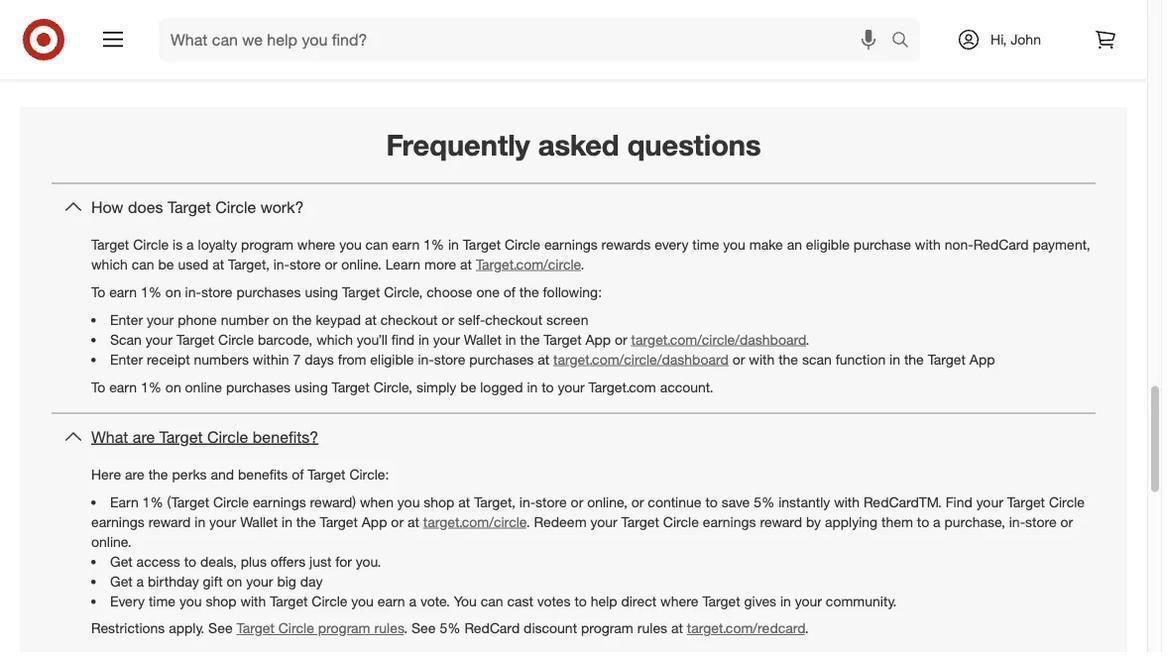 Task type: vqa. For each thing, say whether or not it's contained in the screenshot.
2nd helpful?
no



Task type: locate. For each thing, give the bounding box(es) containing it.
to down how
[[91, 283, 105, 300]]

1 vertical spatial purchases
[[469, 350, 534, 368]]

0 vertical spatial enter
[[110, 311, 143, 328]]

1 vertical spatial can
[[132, 255, 154, 272]]

0 vertical spatial can
[[365, 235, 388, 253]]

frequently
[[386, 127, 530, 162]]

target circle program rules link
[[237, 620, 404, 637]]

0 vertical spatial learn
[[547, 10, 587, 29]]

them
[[881, 513, 913, 530]]

be
[[158, 255, 174, 272], [460, 378, 476, 395]]

2 enter from the top
[[110, 350, 143, 368]]

0 vertical spatial target.com/circle/dashboard link
[[631, 330, 806, 348]]

to earn 1% on in-store purchases using target circle, choose one of the following:
[[91, 283, 602, 300]]

1 vertical spatial are
[[125, 465, 145, 483]]

circle inside 'get access to deals, plus offers just for you. get a birthday gift on your big day every time you shop with target circle you earn a vote. you can cast votes to help direct where target gives in your community.'
[[312, 592, 347, 610]]

1 horizontal spatial app
[[585, 330, 611, 348]]

the inside earn 1% (target circle earnings reward) when you shop at target, in-store or online, or continue to save 5% instantly with redcardtm. find your target circle earnings reward in your wallet in the target app or at
[[296, 513, 316, 530]]

0 horizontal spatial rules
[[374, 620, 404, 637]]

of right one
[[504, 283, 516, 300]]

or right purchase, on the right bottom
[[1061, 513, 1073, 530]]

0 vertical spatial to
[[91, 283, 105, 300]]

in right logged
[[527, 378, 538, 395]]

can right you
[[481, 592, 503, 610]]

0 horizontal spatial eligible
[[370, 350, 414, 368]]

0 vertical spatial circle,
[[384, 283, 423, 300]]

time right 'every'
[[692, 235, 719, 253]]

earnings down 'save'
[[703, 513, 756, 530]]

1%
[[423, 235, 444, 253], [141, 283, 162, 300], [141, 378, 162, 395], [142, 493, 163, 510]]

1 horizontal spatial eligible
[[806, 235, 850, 253]]

1 vertical spatial target.com/circle/dashboard link
[[553, 350, 729, 368]]

with inside earn 1% (target circle earnings reward) when you shop at target, in-store or online, or continue to save 5% instantly with redcardtm. find your target circle earnings reward in your wallet in the target app or at
[[834, 493, 860, 510]]

1 horizontal spatial wallet
[[464, 330, 502, 348]]

instantly
[[778, 493, 830, 510]]

0 vertical spatial 5%
[[754, 493, 775, 510]]

0 horizontal spatial checkout
[[380, 311, 438, 328]]

to right them
[[917, 513, 929, 530]]

target.com/circle/dashboard up target.com
[[553, 350, 729, 368]]

of
[[504, 283, 516, 300], [292, 465, 304, 483]]

1 vertical spatial get
[[110, 572, 133, 590]]

learn
[[547, 10, 587, 29], [385, 255, 421, 272]]

0 vertical spatial where
[[297, 235, 335, 253]]

you
[[339, 235, 362, 253], [723, 235, 746, 253], [397, 493, 420, 510], [179, 592, 202, 610], [351, 592, 374, 610]]

direct
[[621, 592, 657, 610]]

target right find
[[1007, 493, 1045, 510]]

at left target.com/circle
[[407, 513, 419, 530]]

1 horizontal spatial which
[[316, 330, 353, 348]]

1 horizontal spatial target,
[[474, 493, 515, 510]]

1 horizontal spatial be
[[460, 378, 476, 395]]

reward down (target
[[148, 513, 191, 530]]

program for loyalty
[[241, 235, 293, 253]]

more
[[592, 10, 628, 29], [424, 255, 456, 272]]

purchases up number
[[236, 283, 301, 300]]

to
[[91, 283, 105, 300], [91, 378, 105, 395]]

target.com/circle/dashboard link
[[631, 330, 806, 348], [553, 350, 729, 368]]

reward inside earn 1% (target circle earnings reward) when you shop at target, in-store or online, or continue to save 5% instantly with redcardtm. find your target circle earnings reward in your wallet in the target app or at
[[148, 513, 191, 530]]

0 vertical spatial wallet
[[464, 330, 502, 348]]

app
[[585, 330, 611, 348], [970, 350, 995, 368], [362, 513, 387, 530]]

store inside the target circle is a loyalty program where you can earn 1% in target circle earnings rewards every time you make an eligible purchase with non-redcard payment, which can be used at target, in-store or online. learn more at
[[290, 255, 321, 272]]

program down work?
[[241, 235, 293, 253]]

is
[[173, 235, 183, 253]]

in- right purchase, on the right bottom
[[1009, 513, 1025, 530]]

store up simply
[[434, 350, 465, 368]]

you down 'you.'
[[351, 592, 374, 610]]

1 reward from the left
[[148, 513, 191, 530]]

with left non-
[[915, 235, 941, 253]]

see down vote.
[[411, 620, 436, 637]]

what are target circle benefits?
[[91, 427, 318, 447]]

self-
[[458, 311, 485, 328]]

just
[[309, 553, 332, 570]]

0 horizontal spatial 5%
[[440, 620, 461, 637]]

0 vertical spatial more
[[592, 10, 628, 29]]

1 vertical spatial be
[[460, 378, 476, 395]]

a up every
[[136, 572, 144, 590]]

and
[[211, 465, 234, 483]]

your
[[147, 311, 174, 328], [146, 330, 173, 348], [433, 330, 460, 348], [558, 378, 585, 395], [976, 493, 1003, 510], [209, 513, 236, 530], [590, 513, 617, 530], [246, 572, 273, 590], [795, 592, 822, 610]]

reward
[[148, 513, 191, 530], [760, 513, 802, 530]]

with inside 'get access to deals, plus offers just for you. get a birthday gift on your big day every time you shop with target circle you earn a vote. you can cast votes to help direct where target gives in your community.'
[[240, 592, 266, 610]]

0 horizontal spatial program
[[241, 235, 293, 253]]

redcard down you
[[464, 620, 520, 637]]

1 horizontal spatial 5%
[[754, 493, 775, 510]]

on inside "enter your phone number on the keypad at checkout or self-checkout screen scan your target circle barcode, which you'll find in your wallet in the target app or target.com/circle/dashboard . enter receipt numbers within 7 days from eligible in-store purchases at target.com/circle/dashboard or with the scan function in the target app"
[[273, 311, 288, 328]]

be right simply
[[460, 378, 476, 395]]

0 horizontal spatial learn
[[385, 255, 421, 272]]

1 vertical spatial time
[[149, 592, 176, 610]]

rules
[[374, 620, 404, 637], [637, 620, 667, 637]]

target down the plus
[[237, 620, 275, 637]]

0 horizontal spatial shop
[[206, 592, 236, 610]]

2 horizontal spatial app
[[970, 350, 995, 368]]

how
[[91, 197, 123, 217]]

using down the days
[[294, 378, 328, 395]]

0 horizontal spatial can
[[132, 255, 154, 272]]

1 horizontal spatial shop
[[424, 493, 455, 510]]

1 to from the top
[[91, 283, 105, 300]]

earnings down earn
[[91, 513, 145, 530]]

be down is
[[158, 255, 174, 272]]

1% up choose
[[423, 235, 444, 253]]

can left used in the left top of the page
[[132, 255, 154, 272]]

you left make
[[723, 235, 746, 253]]

earn left vote.
[[378, 592, 405, 610]]

1 horizontal spatial rules
[[637, 620, 667, 637]]

eligible inside "enter your phone number on the keypad at checkout or self-checkout screen scan your target circle barcode, which you'll find in your wallet in the target app or target.com/circle/dashboard . enter receipt numbers within 7 days from eligible in-store purchases at target.com/circle/dashboard or with the scan function in the target app"
[[370, 350, 414, 368]]

0 horizontal spatial which
[[91, 255, 128, 272]]

store
[[290, 255, 321, 272], [201, 283, 233, 300], [434, 350, 465, 368], [536, 493, 567, 510], [1025, 513, 1057, 530]]

target
[[168, 197, 211, 217], [91, 235, 129, 253], [463, 235, 501, 253], [342, 283, 380, 300], [176, 330, 214, 348], [544, 330, 582, 348], [928, 350, 966, 368], [332, 378, 370, 395], [159, 427, 203, 447], [308, 465, 346, 483], [1007, 493, 1045, 510], [320, 513, 358, 530], [621, 513, 659, 530], [270, 592, 308, 610], [702, 592, 740, 610], [237, 620, 275, 637]]

shop inside earn 1% (target circle earnings reward) when you shop at target, in-store or online, or continue to save 5% instantly with redcardtm. find your target circle earnings reward in your wallet in the target app or at
[[424, 493, 455, 510]]

0 horizontal spatial see
[[208, 620, 233, 637]]

0 horizontal spatial app
[[362, 513, 387, 530]]

1 vertical spatial online.
[[91, 533, 132, 550]]

in up choose
[[448, 235, 459, 253]]

1 horizontal spatial time
[[692, 235, 719, 253]]

the up barcode,
[[292, 311, 312, 328]]

0 horizontal spatial be
[[158, 255, 174, 272]]

questions
[[627, 127, 761, 162]]

1 get from the top
[[110, 553, 133, 570]]

5% inside earn 1% (target circle earnings reward) when you shop at target, in-store or online, or continue to save 5% instantly with redcardtm. find your target circle earnings reward in your wallet in the target app or at
[[754, 493, 775, 510]]

0 horizontal spatial more
[[424, 255, 456, 272]]

1 vertical spatial learn
[[385, 255, 421, 272]]

0 vertical spatial of
[[504, 283, 516, 300]]

a inside the target circle is a loyalty program where you can earn 1% in target circle earnings rewards every time you make an eligible purchase with non-redcard payment, which can be used at target, in-store or online. learn more at
[[187, 235, 194, 253]]

1 horizontal spatial see
[[411, 620, 436, 637]]

the
[[519, 283, 539, 300], [292, 311, 312, 328], [520, 330, 540, 348], [779, 350, 798, 368], [904, 350, 924, 368], [148, 465, 168, 483], [296, 513, 316, 530]]

where right direct
[[660, 592, 699, 610]]

1 vertical spatial to
[[91, 378, 105, 395]]

1 vertical spatial wallet
[[240, 513, 278, 530]]

where inside 'get access to deals, plus offers just for you. get a birthday gift on your big day every time you shop with target circle you earn a vote. you can cast votes to help direct where target gives in your community.'
[[660, 592, 699, 610]]

2 reward from the left
[[760, 513, 802, 530]]

time
[[692, 235, 719, 253], [149, 592, 176, 610]]

time inside the target circle is a loyalty program where you can earn 1% in target circle earnings rewards every time you make an eligible purchase with non-redcard payment, which can be used at target, in-store or online. learn more at
[[692, 235, 719, 253]]

target down reward) at the left of the page
[[320, 513, 358, 530]]

or left self-
[[442, 311, 454, 328]]

2 vertical spatial app
[[362, 513, 387, 530]]

your down self-
[[433, 330, 460, 348]]

target, up target.com/circle
[[474, 493, 515, 510]]

plus
[[241, 553, 267, 570]]

0 vertical spatial be
[[158, 255, 174, 272]]

. redeem your target circle earnings reward by applying them to a purchase, in-store or online.
[[91, 513, 1073, 550]]

redcardtm.
[[864, 493, 942, 510]]

1 vertical spatial more
[[424, 255, 456, 272]]

0 vertical spatial get
[[110, 553, 133, 570]]

online,
[[587, 493, 628, 510]]

online.
[[341, 255, 382, 272], [91, 533, 132, 550]]

be inside the target circle is a loyalty program where you can earn 1% in target circle earnings rewards every time you make an eligible purchase with non-redcard payment, which can be used at target, in-store or online. learn more at
[[158, 255, 174, 272]]

shop down gift
[[206, 592, 236, 610]]

0 vertical spatial are
[[133, 427, 155, 447]]

where
[[297, 235, 335, 253], [660, 592, 699, 610]]

to for to earn 1% on online purchases using target circle, simply be logged in to your target.com account.
[[91, 378, 105, 395]]

0 horizontal spatial time
[[149, 592, 176, 610]]

your down online, in the bottom of the page
[[590, 513, 617, 530]]

2 horizontal spatial can
[[481, 592, 503, 610]]

1 horizontal spatial more
[[592, 10, 628, 29]]

scan
[[110, 330, 142, 348]]

screen
[[546, 311, 588, 328]]

0 horizontal spatial reward
[[148, 513, 191, 530]]

1 vertical spatial shop
[[206, 592, 236, 610]]

eligible
[[806, 235, 850, 253], [370, 350, 414, 368]]

you inside earn 1% (target circle earnings reward) when you shop at target, in-store or online, or continue to save 5% instantly with redcardtm. find your target circle earnings reward in your wallet in the target app or at
[[397, 493, 420, 510]]

target, inside earn 1% (target circle earnings reward) when you shop at target, in-store or online, or continue to save 5% instantly with redcardtm. find your target circle earnings reward in your wallet in the target app or at
[[474, 493, 515, 510]]

can up to earn 1% on in-store purchases using target circle, choose one of the following:
[[365, 235, 388, 253]]

continue
[[648, 493, 701, 510]]

work?
[[261, 197, 304, 217]]

1 vertical spatial where
[[660, 592, 699, 610]]

using
[[305, 283, 338, 300], [294, 378, 328, 395]]

earn up to earn 1% on in-store purchases using target circle, choose one of the following:
[[392, 235, 420, 253]]

in right find
[[418, 330, 429, 348]]

a right is
[[187, 235, 194, 253]]

reward inside . redeem your target circle earnings reward by applying them to a purchase, in-store or online.
[[760, 513, 802, 530]]

0 vertical spatial target,
[[228, 255, 270, 272]]

wallet up the plus
[[240, 513, 278, 530]]

get access to deals, plus offers just for you. get a birthday gift on your big day every time you shop with target circle you earn a vote. you can cast votes to help direct where target gives in your community.
[[110, 553, 897, 610]]

the left perks
[[148, 465, 168, 483]]

program inside the target circle is a loyalty program where you can earn 1% in target circle earnings rewards every time you make an eligible purchase with non-redcard payment, which can be used at target, in-store or online. learn more at
[[241, 235, 293, 253]]

store right purchase, on the right bottom
[[1025, 513, 1057, 530]]

1 vertical spatial of
[[292, 465, 304, 483]]

in- up redeem
[[519, 493, 536, 510]]

1% inside earn 1% (target circle earnings reward) when you shop at target, in-store or online, or continue to save 5% instantly with redcardtm. find your target circle earnings reward in your wallet in the target app or at
[[142, 493, 163, 510]]

are inside dropdown button
[[133, 427, 155, 447]]

store inside "enter your phone number on the keypad at checkout or self-checkout screen scan your target circle barcode, which you'll find in your wallet in the target app or target.com/circle/dashboard . enter receipt numbers within 7 days from eligible in-store purchases at target.com/circle/dashboard or with the scan function in the target app"
[[434, 350, 465, 368]]

time down birthday
[[149, 592, 176, 610]]

0 horizontal spatial of
[[292, 465, 304, 483]]

0 vertical spatial online.
[[341, 255, 382, 272]]

circle, left choose
[[384, 283, 423, 300]]

1 vertical spatial target,
[[474, 493, 515, 510]]

0 horizontal spatial online.
[[91, 533, 132, 550]]

reward down instantly
[[760, 513, 802, 530]]

cast
[[507, 592, 533, 610]]

learn inside the target circle is a loyalty program where you can earn 1% in target circle earnings rewards every time you make an eligible purchase with non-redcard payment, which can be used at target, in-store or online. learn more at
[[385, 255, 421, 272]]

earn inside the target circle is a loyalty program where you can earn 1% in target circle earnings rewards every time you make an eligible purchase with non-redcard payment, which can be used at target, in-store or online. learn more at
[[392, 235, 420, 253]]

enter up scan
[[110, 311, 143, 328]]

days
[[305, 350, 334, 368]]

1 vertical spatial 5%
[[440, 620, 461, 637]]

earn down scan
[[109, 378, 137, 395]]

earn
[[392, 235, 420, 253], [109, 283, 137, 300], [109, 378, 137, 395], [378, 592, 405, 610]]

2 see from the left
[[411, 620, 436, 637]]

with up applying at right bottom
[[834, 493, 860, 510]]

1 vertical spatial enter
[[110, 350, 143, 368]]

redcard left yet?
[[445, 10, 509, 29]]

you
[[454, 592, 477, 610]]

1 horizontal spatial reward
[[760, 513, 802, 530]]

0 vertical spatial target.com/circle/dashboard
[[631, 330, 806, 348]]

in-
[[273, 255, 290, 272], [185, 283, 201, 300], [418, 350, 434, 368], [519, 493, 536, 510], [1009, 513, 1025, 530]]

using up keypad
[[305, 283, 338, 300]]

function
[[836, 350, 886, 368]]

0 vertical spatial shop
[[424, 493, 455, 510]]

to inside . redeem your target circle earnings reward by applying them to a purchase, in-store or online.
[[917, 513, 929, 530]]

circle
[[215, 197, 256, 217], [133, 235, 169, 253], [505, 235, 540, 253], [218, 330, 254, 348], [207, 427, 248, 447], [213, 493, 249, 510], [1049, 493, 1085, 510], [663, 513, 699, 530], [312, 592, 347, 610], [278, 620, 314, 637]]

or
[[325, 255, 337, 272], [442, 311, 454, 328], [615, 330, 627, 348], [733, 350, 745, 368], [571, 493, 583, 510], [631, 493, 644, 510], [391, 513, 404, 530], [1061, 513, 1073, 530]]

program
[[241, 235, 293, 253], [318, 620, 370, 637], [581, 620, 633, 637]]

get up every
[[110, 572, 133, 590]]

1 horizontal spatial learn
[[547, 10, 587, 29]]

see right apply. at the left of page
[[208, 620, 233, 637]]

0 vertical spatial time
[[692, 235, 719, 253]]

on up barcode,
[[273, 311, 288, 328]]

wallet inside "enter your phone number on the keypad at checkout or self-checkout screen scan your target circle barcode, which you'll find in your wallet in the target app or target.com/circle/dashboard . enter receipt numbers within 7 days from eligible in-store purchases at target.com/circle/dashboard or with the scan function in the target app"
[[464, 330, 502, 348]]

1% down receipt
[[141, 378, 162, 395]]

target.com/circle .
[[476, 255, 584, 272]]

store inside earn 1% (target circle earnings reward) when you shop at target, in-store or online, or continue to save 5% instantly with redcardtm. find your target circle earnings reward in your wallet in the target app or at
[[536, 493, 567, 510]]

target,
[[228, 255, 270, 272], [474, 493, 515, 510]]

enter down scan
[[110, 350, 143, 368]]

store up to earn 1% on in-store purchases using target circle, choose one of the following:
[[290, 255, 321, 272]]

online. inside . redeem your target circle earnings reward by applying them to a purchase, in-store or online.
[[91, 533, 132, 550]]

redcard
[[445, 10, 509, 29], [678, 10, 741, 29], [973, 235, 1029, 253], [464, 620, 520, 637]]

1 vertical spatial eligible
[[370, 350, 414, 368]]

1 horizontal spatial program
[[318, 620, 370, 637]]

1 horizontal spatial checkout
[[485, 311, 542, 328]]

discount
[[524, 620, 577, 637]]

0 horizontal spatial target,
[[228, 255, 270, 272]]

1 enter from the top
[[110, 311, 143, 328]]

to left 'save'
[[705, 493, 718, 510]]

rules down 'you.'
[[374, 620, 404, 637]]

in- down work?
[[273, 255, 290, 272]]

with down the plus
[[240, 592, 266, 610]]

payment,
[[1033, 235, 1090, 253]]

are right here
[[125, 465, 145, 483]]

purchases up logged
[[469, 350, 534, 368]]

circle, left simply
[[374, 378, 412, 395]]

2 get from the top
[[110, 572, 133, 590]]

wallet
[[464, 330, 502, 348], [240, 513, 278, 530]]

earnings
[[544, 235, 598, 253], [253, 493, 306, 510], [91, 513, 145, 530], [703, 513, 756, 530]]

0 vertical spatial eligible
[[806, 235, 850, 253]]

1 horizontal spatial of
[[504, 283, 516, 300]]

your right 'gives' at the right
[[795, 592, 822, 610]]

1 horizontal spatial where
[[660, 592, 699, 610]]

1 vertical spatial which
[[316, 330, 353, 348]]

purchase
[[854, 235, 911, 253]]

benefits
[[238, 465, 288, 483]]

target.com/circle/dashboard link up target.com
[[553, 350, 729, 368]]

which inside "enter your phone number on the keypad at checkout or self-checkout screen scan your target circle barcode, which you'll find in your wallet in the target app or target.com/circle/dashboard . enter receipt numbers within 7 days from eligible in-store purchases at target.com/circle/dashboard or with the scan function in the target app"
[[316, 330, 353, 348]]

on
[[165, 283, 181, 300], [273, 311, 288, 328], [165, 378, 181, 395], [227, 572, 242, 590]]

store inside . redeem your target circle earnings reward by applying them to a purchase, in-store or online.
[[1025, 513, 1057, 530]]

2 to from the top
[[91, 378, 105, 395]]

circle inside "enter your phone number on the keypad at checkout or self-checkout screen scan your target circle barcode, which you'll find in your wallet in the target app or target.com/circle/dashboard . enter receipt numbers within 7 days from eligible in-store purchases at target.com/circle/dashboard or with the scan function in the target app"
[[218, 330, 254, 348]]

in- up simply
[[418, 350, 434, 368]]

where down work?
[[297, 235, 335, 253]]

0 vertical spatial which
[[91, 255, 128, 272]]

program for circle
[[318, 620, 370, 637]]

perks
[[172, 465, 207, 483]]

target, down loyalty
[[228, 255, 270, 272]]

1 rules from the left
[[374, 620, 404, 637]]

used
[[178, 255, 209, 272]]

1 horizontal spatial can
[[365, 235, 388, 253]]

0 horizontal spatial where
[[297, 235, 335, 253]]

1 horizontal spatial online.
[[341, 255, 382, 272]]

what are target circle benefits? button
[[52, 414, 1096, 460]]

every
[[655, 235, 689, 253]]

What can we help you find? suggestions appear below search field
[[159, 18, 896, 61]]

votes
[[537, 592, 571, 610]]

online. down earn
[[91, 533, 132, 550]]

a inside . redeem your target circle earnings reward by applying them to a purchase, in-store or online.
[[933, 513, 941, 530]]

get
[[110, 553, 133, 570], [110, 572, 133, 590]]

or down when in the bottom of the page
[[391, 513, 404, 530]]

to inside earn 1% (target circle earnings reward) when you shop at target, in-store or online, or continue to save 5% instantly with redcardtm. find your target circle earnings reward in your wallet in the target app or at
[[705, 493, 718, 510]]

program down help
[[581, 620, 633, 637]]

target.com/redcard link
[[687, 620, 805, 637]]

0 horizontal spatial wallet
[[240, 513, 278, 530]]

with
[[915, 235, 941, 253], [749, 350, 775, 368], [834, 493, 860, 510], [240, 592, 266, 610]]

earnings inside the target circle is a loyalty program where you can earn 1% in target circle earnings rewards every time you make an eligible purchase with non-redcard payment, which can be used at target, in-store or online. learn more at
[[544, 235, 598, 253]]

2 vertical spatial can
[[481, 592, 503, 610]]

online
[[185, 378, 222, 395]]



Task type: describe. For each thing, give the bounding box(es) containing it.
. inside "enter your phone number on the keypad at checkout or self-checkout screen scan your target circle barcode, which you'll find in your wallet in the target app or target.com/circle/dashboard . enter receipt numbers within 7 days from eligible in-store purchases at target.com/circle/dashboard or with the scan function in the target app"
[[806, 330, 810, 348]]

the down target.com/circle .
[[519, 283, 539, 300]]

circle:
[[349, 465, 389, 483]]

earnings down benefits
[[253, 493, 306, 510]]

help
[[591, 592, 617, 610]]

can inside 'get access to deals, plus offers just for you. get a birthday gift on your big day every time you shop with target circle you earn a vote. you can cast votes to help direct where target gives in your community.'
[[481, 592, 503, 610]]

logged
[[480, 378, 523, 395]]

here
[[91, 465, 121, 483]]

or up redeem
[[571, 493, 583, 510]]

to earn 1% on online purchases using target circle, simply be logged in to your target.com account.
[[91, 378, 714, 395]]

gift
[[203, 572, 223, 590]]

in- inside . redeem your target circle earnings reward by applying them to a purchase, in-store or online.
[[1009, 513, 1025, 530]]

an
[[787, 235, 802, 253]]

1 vertical spatial app
[[970, 350, 995, 368]]

on down receipt
[[165, 378, 181, 395]]

search button
[[882, 18, 930, 65]]

target, inside the target circle is a loyalty program where you can earn 1% in target circle earnings rewards every time you make an eligible purchase with non-redcard payment, which can be used at target, in-store or online. learn more at
[[228, 255, 270, 272]]

enter your phone number on the keypad at checkout or self-checkout screen scan your target circle barcode, which you'll find in your wallet in the target app or target.com/circle/dashboard . enter receipt numbers within 7 days from eligible in-store purchases at target.com/circle/dashboard or with the scan function in the target app
[[110, 311, 995, 368]]

your down the plus
[[246, 572, 273, 590]]

number
[[221, 311, 269, 328]]

how does target circle work?
[[91, 197, 304, 217]]

online. inside the target circle is a loyalty program where you can earn 1% in target circle earnings rewards every time you make an eligible purchase with non-redcard payment, which can be used at target, in-store or online. learn more at
[[341, 255, 382, 272]]

target up reward) at the left of the page
[[308, 465, 346, 483]]

store up phone
[[201, 283, 233, 300]]

1% up scan
[[141, 283, 162, 300]]

access
[[136, 553, 180, 570]]

eligible inside the target circle is a loyalty program where you can earn 1% in target circle earnings rewards every time you make an eligible purchase with non-redcard payment, which can be used at target, in-store or online. learn more at
[[806, 235, 850, 253]]

which inside the target circle is a loyalty program where you can earn 1% in target circle earnings rewards every time you make an eligible purchase with non-redcard payment, which can be used at target, in-store or online. learn more at
[[91, 255, 128, 272]]

in right function
[[890, 350, 900, 368]]

0 vertical spatial using
[[305, 283, 338, 300]]

in- inside the target circle is a loyalty program where you can earn 1% in target circle earnings rewards every time you make an eligible purchase with non-redcard payment, which can be used at target, in-store or online. learn more at
[[273, 255, 290, 272]]

in up offers
[[282, 513, 292, 530]]

you down birthday
[[179, 592, 202, 610]]

target down phone
[[176, 330, 214, 348]]

target.com/circle
[[423, 513, 526, 530]]

restrictions apply. see target circle program rules . see 5% redcard discount program rules at target.com/redcard .
[[91, 620, 809, 637]]

day
[[300, 572, 323, 590]]

the left scan
[[779, 350, 798, 368]]

save
[[721, 493, 750, 510]]

john
[[1011, 31, 1041, 48]]

time inside 'get access to deals, plus offers just for you. get a birthday gift on your big day every time you shop with target circle you earn a vote. you can cast votes to help direct where target gives in your community.'
[[149, 592, 176, 610]]

learn more about redcard link
[[547, 8, 741, 31]]

your inside . redeem your target circle earnings reward by applying them to a purchase, in-store or online.
[[590, 513, 617, 530]]

you'll
[[357, 330, 388, 348]]

does
[[128, 197, 163, 217]]

in down (target
[[195, 513, 205, 530]]

purchase,
[[944, 513, 1005, 530]]

target down 'from'
[[332, 378, 370, 395]]

don't
[[353, 10, 390, 29]]

about
[[633, 10, 674, 29]]

target.com/redcard
[[687, 620, 805, 637]]

community.
[[826, 592, 897, 610]]

. inside . redeem your target circle earnings reward by applying them to a purchase, in-store or online.
[[526, 513, 530, 530]]

in inside the target circle is a loyalty program where you can earn 1% in target circle earnings rewards every time you make an eligible purchase with non-redcard payment, which can be used at target, in-store or online. learn more at
[[448, 235, 459, 253]]

or inside . redeem your target circle earnings reward by applying them to a purchase, in-store or online.
[[1061, 513, 1073, 530]]

target down screen
[[544, 330, 582, 348]]

where inside the target circle is a loyalty program where you can earn 1% in target circle earnings rewards every time you make an eligible purchase with non-redcard payment, which can be used at target, in-store or online. learn more at
[[297, 235, 335, 253]]

target down "big"
[[270, 592, 308, 610]]

in up logged
[[505, 330, 516, 348]]

or left scan
[[733, 350, 745, 368]]

in- down used in the left top of the page
[[185, 283, 201, 300]]

earn up scan
[[109, 283, 137, 300]]

when
[[360, 493, 394, 510]]

phone
[[178, 311, 217, 328]]

from
[[338, 350, 366, 368]]

at up choose
[[460, 255, 472, 272]]

target.com/circle link
[[476, 255, 581, 272]]

circle inside . redeem your target circle earnings reward by applying them to a purchase, in-store or online.
[[663, 513, 699, 530]]

target.com/circle/dashboard link for .
[[631, 330, 806, 348]]

non-
[[945, 235, 973, 253]]

your up purchase, on the right bottom
[[976, 493, 1003, 510]]

target.com/circle/dashboard link for or with the scan function in the target app
[[553, 350, 729, 368]]

your up deals,
[[209, 513, 236, 530]]

benefits?
[[253, 427, 318, 447]]

by
[[806, 513, 821, 530]]

yet?
[[513, 10, 543, 29]]

or up target.com
[[615, 330, 627, 348]]

1% inside the target circle is a loyalty program where you can earn 1% in target circle earnings rewards every time you make an eligible purchase with non-redcard payment, which can be used at target, in-store or online. learn more at
[[423, 235, 444, 253]]

reward)
[[310, 493, 356, 510]]

vote.
[[420, 592, 450, 610]]

target up is
[[168, 197, 211, 217]]

frequently asked questions
[[386, 127, 761, 162]]

earn inside 'get access to deals, plus offers just for you. get a birthday gift on your big day every time you shop with target circle you earn a vote. you can cast votes to help direct where target gives in your community.'
[[378, 592, 405, 610]]

target down how
[[91, 235, 129, 253]]

target.com/circle
[[476, 255, 581, 272]]

restrictions
[[91, 620, 165, 637]]

earn
[[110, 493, 139, 510]]

(target
[[167, 493, 209, 510]]

target circle is a loyalty program where you can earn 1% in target circle earnings rewards every time you make an eligible purchase with non-redcard payment, which can be used at target, in-store or online. learn more at
[[91, 235, 1090, 272]]

with inside "enter your phone number on the keypad at checkout or self-checkout screen scan your target circle barcode, which you'll find in your wallet in the target app or target.com/circle/dashboard . enter receipt numbers within 7 days from eligible in-store purchases at target.com/circle/dashboard or with the scan function in the target app"
[[749, 350, 775, 368]]

earnings inside . redeem your target circle earnings reward by applying them to a purchase, in-store or online.
[[703, 513, 756, 530]]

target inside . redeem your target circle earnings reward by applying them to a purchase, in-store or online.
[[621, 513, 659, 530]]

7
[[293, 350, 301, 368]]

in- inside "enter your phone number on the keypad at checkout or self-checkout screen scan your target circle barcode, which you'll find in your wallet in the target app or target.com/circle/dashboard . enter receipt numbers within 7 days from eligible in-store purchases at target.com/circle/dashboard or with the scan function in the target app"
[[418, 350, 434, 368]]

how does target circle work? button
[[52, 184, 1096, 230]]

1 see from the left
[[208, 620, 233, 637]]

0 vertical spatial app
[[585, 330, 611, 348]]

target up keypad
[[342, 283, 380, 300]]

a left vote.
[[409, 592, 416, 610]]

within
[[253, 350, 289, 368]]

to left help
[[574, 592, 587, 610]]

one
[[476, 283, 500, 300]]

here are the perks and benefits of target circle:
[[91, 465, 389, 483]]

1 checkout from the left
[[380, 311, 438, 328]]

app inside earn 1% (target circle earnings reward) when you shop at target, in-store or online, or continue to save 5% instantly with redcardtm. find your target circle earnings reward in your wallet in the target app or at
[[362, 513, 387, 530]]

2 vertical spatial purchases
[[226, 378, 291, 395]]

purchases inside "enter your phone number on the keypad at checkout or self-checkout screen scan your target circle barcode, which you'll find in your wallet in the target app or target.com/circle/dashboard . enter receipt numbers within 7 days from eligible in-store purchases at target.com/circle/dashboard or with the scan function in the target app"
[[469, 350, 534, 368]]

following:
[[543, 283, 602, 300]]

choose
[[427, 283, 473, 300]]

find
[[946, 493, 972, 510]]

2 horizontal spatial program
[[581, 620, 633, 637]]

target.com
[[589, 378, 656, 395]]

your up "what are target circle benefits?" dropdown button
[[558, 378, 585, 395]]

scan
[[802, 350, 832, 368]]

find
[[391, 330, 415, 348]]

target up one
[[463, 235, 501, 253]]

offers
[[270, 553, 306, 570]]

are for here
[[125, 465, 145, 483]]

or inside the target circle is a loyalty program where you can earn 1% in target circle earnings rewards every time you make an eligible purchase with non-redcard payment, which can be used at target, in-store or online. learn more at
[[325, 255, 337, 272]]

gives
[[744, 592, 776, 610]]

birthday
[[148, 572, 199, 590]]

target up perks
[[159, 427, 203, 447]]

keypad
[[316, 311, 361, 328]]

every
[[110, 592, 145, 610]]

the right function
[[904, 350, 924, 368]]

at down loyalty
[[212, 255, 224, 272]]

simply
[[416, 378, 456, 395]]

you.
[[356, 553, 381, 570]]

at up target.com/circle link
[[458, 493, 470, 510]]

to up birthday
[[184, 553, 196, 570]]

at down screen
[[538, 350, 549, 368]]

your up receipt
[[146, 330, 173, 348]]

hi,
[[991, 31, 1007, 48]]

1 vertical spatial target.com/circle/dashboard
[[553, 350, 729, 368]]

search
[[882, 32, 930, 51]]

on inside 'get access to deals, plus offers just for you. get a birthday gift on your big day every time you shop with target circle you earn a vote. you can cast votes to help direct where target gives in your community.'
[[227, 572, 242, 590]]

1 vertical spatial circle,
[[374, 378, 412, 395]]

have
[[395, 10, 428, 29]]

you up to earn 1% on in-store purchases using target circle, choose one of the following:
[[339, 235, 362, 253]]

your left phone
[[147, 311, 174, 328]]

2 rules from the left
[[637, 620, 667, 637]]

to for to earn 1% on in-store purchases using target circle, choose one of the following:
[[91, 283, 105, 300]]

2 checkout from the left
[[485, 311, 542, 328]]

for
[[335, 553, 352, 570]]

redcard inside the target circle is a loyalty program where you can earn 1% in target circle earnings rewards every time you make an eligible purchase with non-redcard payment, which can be used at target, in-store or online. learn more at
[[973, 235, 1029, 253]]

barcode,
[[258, 330, 313, 348]]

earn 1% (target circle earnings reward) when you shop at target, in-store or online, or continue to save 5% instantly with redcardtm. find your target circle earnings reward in your wallet in the target app or at
[[91, 493, 1085, 530]]

the up logged
[[520, 330, 540, 348]]

rewards
[[601, 235, 651, 253]]

apply.
[[169, 620, 204, 637]]

deals,
[[200, 553, 237, 570]]

in inside 'get access to deals, plus offers just for you. get a birthday gift on your big day every time you shop with target circle you earn a vote. you can cast votes to help direct where target gives in your community.'
[[780, 592, 791, 610]]

wallet inside earn 1% (target circle earnings reward) when you shop at target, in-store or online, or continue to save 5% instantly with redcardtm. find your target circle earnings reward in your wallet in the target app or at
[[240, 513, 278, 530]]

account.
[[660, 378, 714, 395]]

receipt
[[147, 350, 190, 368]]

are for what
[[133, 427, 155, 447]]

target right function
[[928, 350, 966, 368]]

on down used in the left top of the page
[[165, 283, 181, 300]]

asked
[[538, 127, 619, 162]]

1 vertical spatial using
[[294, 378, 328, 395]]

in- inside earn 1% (target circle earnings reward) when you shop at target, in-store or online, or continue to save 5% instantly with redcardtm. find your target circle earnings reward in your wallet in the target app or at
[[519, 493, 536, 510]]

don't have a redcard yet? learn more about redcard
[[353, 10, 741, 29]]

0 vertical spatial purchases
[[236, 283, 301, 300]]

more inside the target circle is a loyalty program where you can earn 1% in target circle earnings rewards every time you make an eligible purchase with non-redcard payment, which can be used at target, in-store or online. learn more at
[[424, 255, 456, 272]]

shop inside 'get access to deals, plus offers just for you. get a birthday gift on your big day every time you shop with target circle you earn a vote. you can cast votes to help direct where target gives in your community.'
[[206, 592, 236, 610]]

with inside the target circle is a loyalty program where you can earn 1% in target circle earnings rewards every time you make an eligible purchase with non-redcard payment, which can be used at target, in-store or online. learn more at
[[915, 235, 941, 253]]

redeem
[[534, 513, 587, 530]]

at up you'll
[[365, 311, 377, 328]]

a right have
[[432, 10, 441, 29]]

or right online, in the bottom of the page
[[631, 493, 644, 510]]

hi, john
[[991, 31, 1041, 48]]

target up target.com/redcard link
[[702, 592, 740, 610]]

at left target.com/redcard at bottom right
[[671, 620, 683, 637]]

what
[[91, 427, 128, 447]]

to right logged
[[542, 378, 554, 395]]

redcard right about
[[678, 10, 741, 29]]



